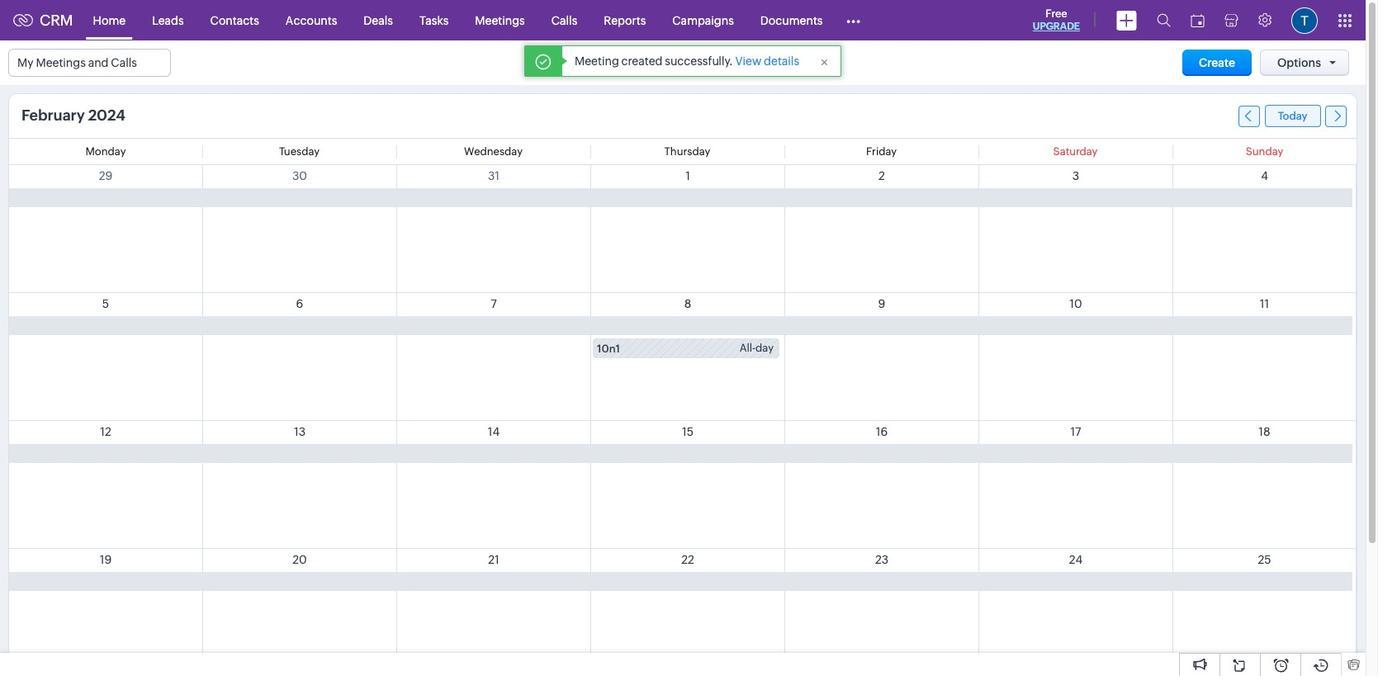 Task type: locate. For each thing, give the bounding box(es) containing it.
week
[[697, 56, 727, 69]]

0 vertical spatial calls
[[552, 14, 578, 27]]

and
[[88, 56, 109, 69]]

20
[[293, 553, 307, 567]]

tuesday
[[279, 145, 320, 158]]

meetings
[[475, 14, 525, 27], [36, 56, 86, 69]]

22
[[682, 553, 695, 567]]

day link
[[619, 52, 674, 74]]

search image
[[1157, 13, 1171, 27]]

tasks link
[[406, 0, 462, 40]]

deals link
[[351, 0, 406, 40]]

calls up meeting
[[552, 14, 578, 27]]

12
[[100, 425, 111, 439]]

create menu image
[[1117, 10, 1137, 30]]

options
[[1278, 56, 1322, 69]]

free
[[1046, 7, 1068, 20]]

documents link
[[747, 0, 836, 40]]

home
[[93, 14, 126, 27]]

created
[[622, 55, 663, 68]]

all-
[[740, 342, 756, 354]]

meetings right my
[[36, 56, 86, 69]]

meeting
[[575, 55, 619, 68]]

25
[[1258, 553, 1272, 567]]

17
[[1071, 425, 1082, 439]]

profile image
[[1292, 7, 1318, 33]]

13
[[294, 425, 306, 439]]

0 horizontal spatial calls
[[111, 56, 137, 69]]

2
[[879, 169, 885, 183]]

calls right and
[[111, 56, 137, 69]]

campaigns
[[673, 14, 734, 27]]

23
[[876, 553, 889, 567]]

meetings link
[[462, 0, 538, 40]]

home link
[[80, 0, 139, 40]]

calls
[[552, 14, 578, 27], [111, 56, 137, 69]]

february 2024
[[21, 107, 125, 124]]

monday
[[85, 145, 126, 158]]

campaigns link
[[659, 0, 747, 40]]

11
[[1260, 297, 1270, 311]]

0 vertical spatial meetings
[[475, 14, 525, 27]]

9
[[879, 297, 886, 311]]

details
[[764, 55, 800, 68]]

calendar image
[[1191, 14, 1205, 27]]

crm link
[[13, 12, 73, 29]]

6
[[296, 297, 303, 311]]

0 horizontal spatial meetings
[[36, 56, 86, 69]]

week link
[[680, 52, 744, 74]]

accounts link
[[272, 0, 351, 40]]

19
[[100, 553, 112, 567]]

today link
[[1265, 105, 1321, 127]]

upgrade
[[1033, 21, 1080, 32]]

documents
[[761, 14, 823, 27]]

today
[[1278, 110, 1308, 122]]

thursday
[[665, 145, 711, 158]]

meetings left calls link
[[475, 14, 525, 27]]

16
[[876, 425, 888, 439]]

31
[[488, 169, 500, 183]]

1 vertical spatial meetings
[[36, 56, 86, 69]]



Task type: vqa. For each thing, say whether or not it's contained in the screenshot.


Task type: describe. For each thing, give the bounding box(es) containing it.
5
[[102, 297, 109, 311]]

deals
[[364, 14, 393, 27]]

view
[[736, 55, 762, 68]]

7
[[491, 297, 497, 311]]

contacts link
[[197, 0, 272, 40]]

day
[[756, 342, 774, 354]]

1 horizontal spatial meetings
[[475, 14, 525, 27]]

sunday
[[1246, 145, 1284, 158]]

Other Modules field
[[836, 7, 872, 33]]

2024
[[88, 107, 125, 124]]

month link
[[750, 52, 820, 74]]

contacts
[[210, 14, 259, 27]]

february
[[21, 107, 85, 124]]

29
[[99, 169, 113, 183]]

10
[[1070, 297, 1083, 311]]

meeting created successfully. view details
[[575, 55, 800, 68]]

my
[[17, 56, 34, 69]]

21
[[488, 553, 500, 567]]

day
[[636, 56, 657, 69]]

leads
[[152, 14, 184, 27]]

create
[[1200, 56, 1236, 69]]

friday
[[866, 145, 897, 158]]

reports link
[[591, 0, 659, 40]]

month
[[767, 56, 803, 69]]

leads link
[[139, 0, 197, 40]]

18
[[1259, 425, 1271, 439]]

crm
[[40, 12, 73, 29]]

reports
[[604, 14, 646, 27]]

30
[[292, 169, 307, 183]]

create menu element
[[1107, 0, 1147, 40]]

1
[[686, 169, 690, 183]]

free upgrade
[[1033, 7, 1080, 32]]

all-day
[[740, 342, 774, 354]]

accounts
[[286, 14, 337, 27]]

search element
[[1147, 0, 1181, 40]]

3
[[1073, 169, 1080, 183]]

24
[[1070, 553, 1083, 567]]

view details link
[[736, 55, 800, 68]]

calls link
[[538, 0, 591, 40]]

my meetings and calls
[[17, 56, 137, 69]]

successfully.
[[665, 55, 733, 68]]

14
[[488, 425, 500, 439]]

1 horizontal spatial calls
[[552, 14, 578, 27]]

profile element
[[1282, 0, 1328, 40]]

8
[[685, 297, 692, 311]]

10n1
[[597, 343, 620, 355]]

saturday
[[1054, 145, 1098, 158]]

1 vertical spatial calls
[[111, 56, 137, 69]]

4
[[1261, 169, 1269, 183]]

15
[[682, 425, 694, 439]]

wednesday
[[464, 145, 523, 158]]

tasks
[[420, 14, 449, 27]]



